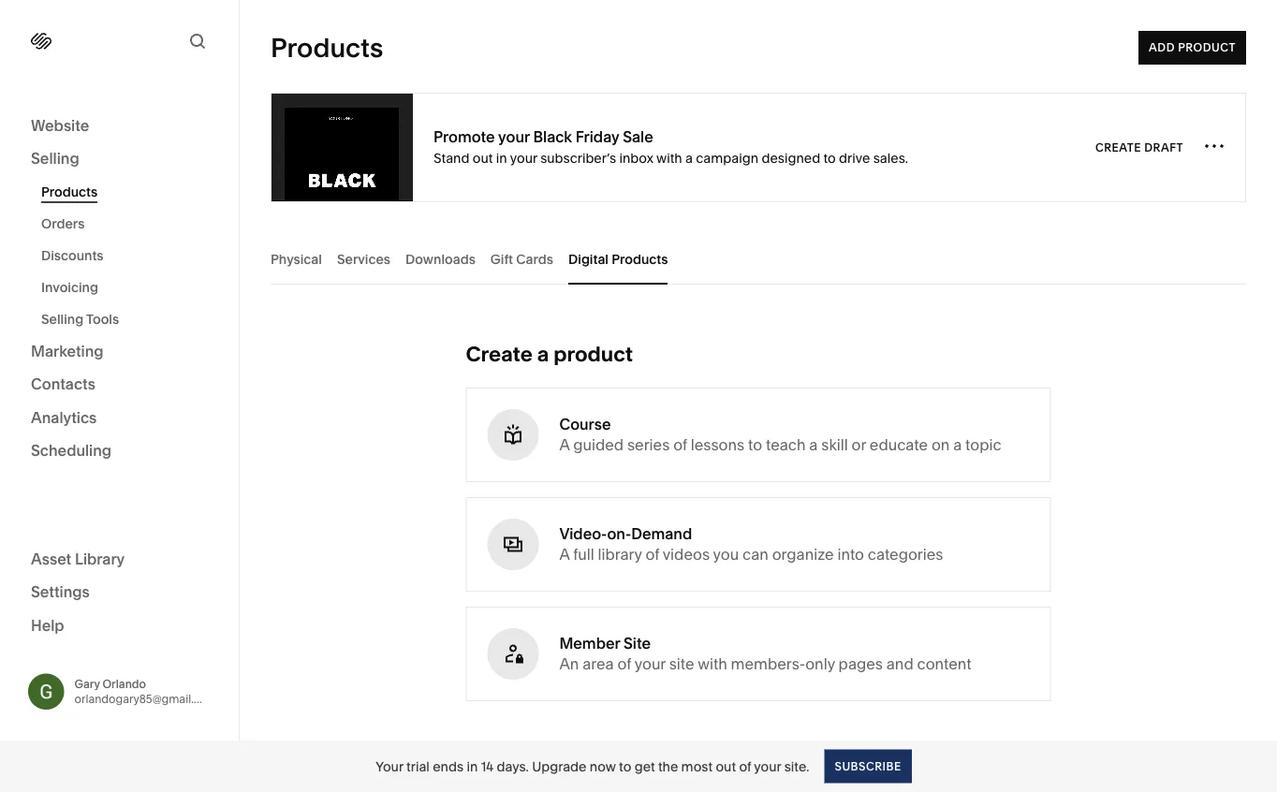 Task type: locate. For each thing, give the bounding box(es) containing it.
a right on
[[953, 436, 962, 454]]

0 vertical spatial create
[[1095, 140, 1141, 154]]

friday
[[576, 128, 619, 146]]

skill
[[821, 436, 848, 454]]

selling
[[31, 149, 79, 168], [41, 311, 84, 327]]

digital
[[568, 251, 609, 267]]

educate
[[870, 436, 928, 454]]

1 a from the top
[[559, 436, 570, 454]]

1 horizontal spatial create
[[1095, 140, 1141, 154]]

site.
[[784, 758, 810, 774]]

full
[[573, 545, 594, 564]]

2 a from the top
[[559, 545, 570, 564]]

help
[[31, 616, 64, 634]]

tab list
[[271, 233, 1246, 285]]

of
[[673, 436, 687, 454], [646, 545, 659, 564], [617, 655, 631, 673], [739, 758, 751, 774]]

gift
[[491, 251, 513, 267]]

physical
[[271, 251, 322, 267]]

1 vertical spatial with
[[698, 655, 727, 673]]

0 vertical spatial selling
[[31, 149, 79, 168]]

of down site
[[617, 655, 631, 673]]

1 horizontal spatial products
[[271, 32, 383, 64]]

members-
[[731, 655, 805, 673]]

demand
[[631, 525, 692, 543]]

a left product
[[537, 341, 549, 367]]

a down course
[[559, 436, 570, 454]]

1 vertical spatial selling
[[41, 311, 84, 327]]

member site an area of your site with members-only pages and content
[[559, 634, 972, 673]]

create draft
[[1095, 140, 1184, 154]]

subscribe button
[[824, 750, 912, 783]]

scheduling link
[[31, 441, 208, 463]]

digital products
[[568, 251, 668, 267]]

your left site.
[[754, 758, 781, 774]]

1 vertical spatial create
[[466, 341, 533, 367]]

create
[[1095, 140, 1141, 154], [466, 341, 533, 367]]

0 vertical spatial to
[[824, 150, 836, 166]]

analytics link
[[31, 407, 208, 429]]

with right the inbox on the top of the page
[[656, 150, 682, 166]]

contacts link
[[31, 374, 208, 396]]

to left teach
[[748, 436, 762, 454]]

selling up marketing
[[41, 311, 84, 327]]

scheduling
[[31, 442, 112, 460]]

asset library link
[[31, 549, 208, 571]]

2 horizontal spatial products
[[612, 251, 668, 267]]

cards
[[516, 251, 553, 267]]

course a guided series of lessons to teach a skill or educate on a topic
[[559, 415, 1002, 454]]

0 horizontal spatial in
[[467, 758, 478, 774]]

1 vertical spatial a
[[559, 545, 570, 564]]

to
[[824, 150, 836, 166], [748, 436, 762, 454], [619, 758, 631, 774]]

0 vertical spatial in
[[496, 150, 507, 166]]

library
[[598, 545, 642, 564]]

with right site
[[698, 655, 727, 673]]

0 horizontal spatial to
[[619, 758, 631, 774]]

1 vertical spatial to
[[748, 436, 762, 454]]

gary orlando orlandogary85@gmail.com
[[74, 677, 217, 706]]

upgrade
[[532, 758, 587, 774]]

analytics
[[31, 408, 97, 427]]

of down demand
[[646, 545, 659, 564]]

selling tools link
[[41, 303, 218, 335]]

you
[[713, 545, 739, 564]]

0 horizontal spatial with
[[656, 150, 682, 166]]

1 horizontal spatial with
[[698, 655, 727, 673]]

your down site
[[635, 655, 666, 673]]

site
[[669, 655, 694, 673]]

contacts
[[31, 375, 95, 393]]

content
[[917, 655, 972, 673]]

videos
[[663, 545, 710, 564]]

1 vertical spatial products
[[41, 184, 98, 200]]

products inside products link
[[41, 184, 98, 200]]

out down the promote
[[473, 150, 493, 166]]

asset
[[31, 550, 71, 568]]

0 horizontal spatial create
[[466, 341, 533, 367]]

1 vertical spatial out
[[716, 758, 736, 774]]

a left full
[[559, 545, 570, 564]]

inbox
[[619, 150, 654, 166]]

selling inside 'link'
[[41, 311, 84, 327]]

a
[[685, 150, 693, 166], [537, 341, 549, 367], [809, 436, 818, 454], [953, 436, 962, 454]]

settings
[[31, 583, 90, 601]]

2 horizontal spatial to
[[824, 150, 836, 166]]

can
[[743, 545, 769, 564]]

of inside course a guided series of lessons to teach a skill or educate on a topic
[[673, 436, 687, 454]]

of right series
[[673, 436, 687, 454]]

out right most
[[716, 758, 736, 774]]

a left the campaign
[[685, 150, 693, 166]]

selling for selling tools
[[41, 311, 84, 327]]

series
[[627, 436, 670, 454]]

asset library
[[31, 550, 125, 568]]

a
[[559, 436, 570, 454], [559, 545, 570, 564]]

1 horizontal spatial in
[[496, 150, 507, 166]]

draft
[[1145, 140, 1184, 154]]

0 vertical spatial products
[[271, 32, 383, 64]]

of inside video-on-demand a full library of videos you can organize into categories
[[646, 545, 659, 564]]

settings link
[[31, 582, 208, 604]]

in left '14'
[[467, 758, 478, 774]]

guided
[[573, 436, 624, 454]]

products
[[271, 32, 383, 64], [41, 184, 98, 200], [612, 251, 668, 267]]

in right "stand" on the left top
[[496, 150, 507, 166]]

1 horizontal spatial out
[[716, 758, 736, 774]]

to left drive
[[824, 150, 836, 166]]

with inside the promote your black friday sale stand out in your subscriber's inbox with a campaign designed to drive sales.
[[656, 150, 682, 166]]

of right most
[[739, 758, 751, 774]]

drive
[[839, 150, 870, 166]]

selling for selling
[[31, 149, 79, 168]]

0 vertical spatial out
[[473, 150, 493, 166]]

1 horizontal spatial to
[[748, 436, 762, 454]]

0 vertical spatial with
[[656, 150, 682, 166]]

0 horizontal spatial out
[[473, 150, 493, 166]]

to left get
[[619, 758, 631, 774]]

in
[[496, 150, 507, 166], [467, 758, 478, 774]]

course
[[559, 415, 611, 434]]

create inside button
[[1095, 140, 1141, 154]]

lessons
[[691, 436, 745, 454]]

selling down website
[[31, 149, 79, 168]]

2 vertical spatial to
[[619, 758, 631, 774]]

0 vertical spatial a
[[559, 436, 570, 454]]

0 horizontal spatial products
[[41, 184, 98, 200]]

create for create draft
[[1095, 140, 1141, 154]]

2 vertical spatial products
[[612, 251, 668, 267]]

gary
[[74, 677, 100, 691]]



Task type: describe. For each thing, give the bounding box(es) containing it.
video-
[[559, 525, 607, 543]]

categories
[[868, 545, 943, 564]]

downloads
[[405, 251, 476, 267]]

add product button
[[1139, 31, 1246, 65]]

selling link
[[31, 148, 208, 170]]

sale
[[623, 128, 653, 146]]

product
[[1178, 41, 1236, 54]]

physical button
[[271, 233, 322, 285]]

trial
[[406, 758, 430, 774]]

your
[[376, 758, 403, 774]]

get
[[635, 758, 655, 774]]

video-on-demand a full library of videos you can organize into categories
[[559, 525, 943, 564]]

member
[[559, 634, 620, 653]]

to inside the promote your black friday sale stand out in your subscriber's inbox with a campaign designed to drive sales.
[[824, 150, 836, 166]]

on-
[[607, 525, 631, 543]]

marketing link
[[31, 341, 208, 363]]

invoicing link
[[41, 272, 218, 303]]

black
[[533, 128, 572, 146]]

discounts
[[41, 248, 104, 264]]

most
[[681, 758, 713, 774]]

tab list containing physical
[[271, 233, 1246, 285]]

with inside member site an area of your site with members-only pages and content
[[698, 655, 727, 673]]

promote your black friday sale stand out in your subscriber's inbox with a campaign designed to drive sales.
[[434, 128, 908, 166]]

digital products button
[[568, 233, 668, 285]]

selling tools
[[41, 311, 119, 327]]

services button
[[337, 233, 390, 285]]

pages
[[839, 655, 883, 673]]

a inside video-on-demand a full library of videos you can organize into categories
[[559, 545, 570, 564]]

campaign
[[696, 150, 759, 166]]

on
[[932, 436, 950, 454]]

orlando
[[102, 677, 146, 691]]

services
[[337, 251, 390, 267]]

only
[[805, 655, 835, 673]]

website
[[31, 116, 89, 134]]

help link
[[31, 615, 64, 636]]

designed
[[762, 150, 820, 166]]

an
[[559, 655, 579, 673]]

gift cards
[[491, 251, 553, 267]]

sales.
[[873, 150, 908, 166]]

stand
[[434, 150, 470, 166]]

your down "black"
[[510, 150, 537, 166]]

now
[[590, 758, 616, 774]]

promote
[[434, 128, 495, 146]]

area
[[583, 655, 614, 673]]

create a product
[[466, 341, 633, 367]]

add product
[[1149, 41, 1236, 54]]

orders
[[41, 216, 85, 232]]

your inside member site an area of your site with members-only pages and content
[[635, 655, 666, 673]]

orders link
[[41, 208, 218, 240]]

days.
[[497, 758, 529, 774]]

create draft button
[[1095, 131, 1184, 164]]

products link
[[41, 176, 218, 208]]

library
[[75, 550, 125, 568]]

in inside the promote your black friday sale stand out in your subscriber's inbox with a campaign designed to drive sales.
[[496, 150, 507, 166]]

marketing
[[31, 342, 104, 360]]

create for create a product
[[466, 341, 533, 367]]

your left "black"
[[498, 128, 530, 146]]

product
[[554, 341, 633, 367]]

invoicing
[[41, 280, 98, 295]]

a left the "skill"
[[809, 436, 818, 454]]

into
[[838, 545, 864, 564]]

1 vertical spatial in
[[467, 758, 478, 774]]

or
[[852, 436, 866, 454]]

a inside course a guided series of lessons to teach a skill or educate on a topic
[[559, 436, 570, 454]]

organize
[[772, 545, 834, 564]]

tools
[[86, 311, 119, 327]]

a inside the promote your black friday sale stand out in your subscriber's inbox with a campaign designed to drive sales.
[[685, 150, 693, 166]]

website link
[[31, 115, 208, 137]]

teach
[[766, 436, 806, 454]]

the
[[658, 758, 678, 774]]

of inside member site an area of your site with members-only pages and content
[[617, 655, 631, 673]]

gift cards button
[[491, 233, 553, 285]]

discounts link
[[41, 240, 218, 272]]

ends
[[433, 758, 464, 774]]

products inside digital products button
[[612, 251, 668, 267]]

site
[[624, 634, 651, 653]]

out inside the promote your black friday sale stand out in your subscriber's inbox with a campaign designed to drive sales.
[[473, 150, 493, 166]]

to inside course a guided series of lessons to teach a skill or educate on a topic
[[748, 436, 762, 454]]

add
[[1149, 41, 1175, 54]]

topic
[[966, 436, 1002, 454]]

and
[[887, 655, 914, 673]]

orlandogary85@gmail.com
[[74, 692, 217, 706]]

subscribe
[[835, 759, 902, 773]]



Task type: vqa. For each thing, say whether or not it's contained in the screenshot.
Selling link
yes



